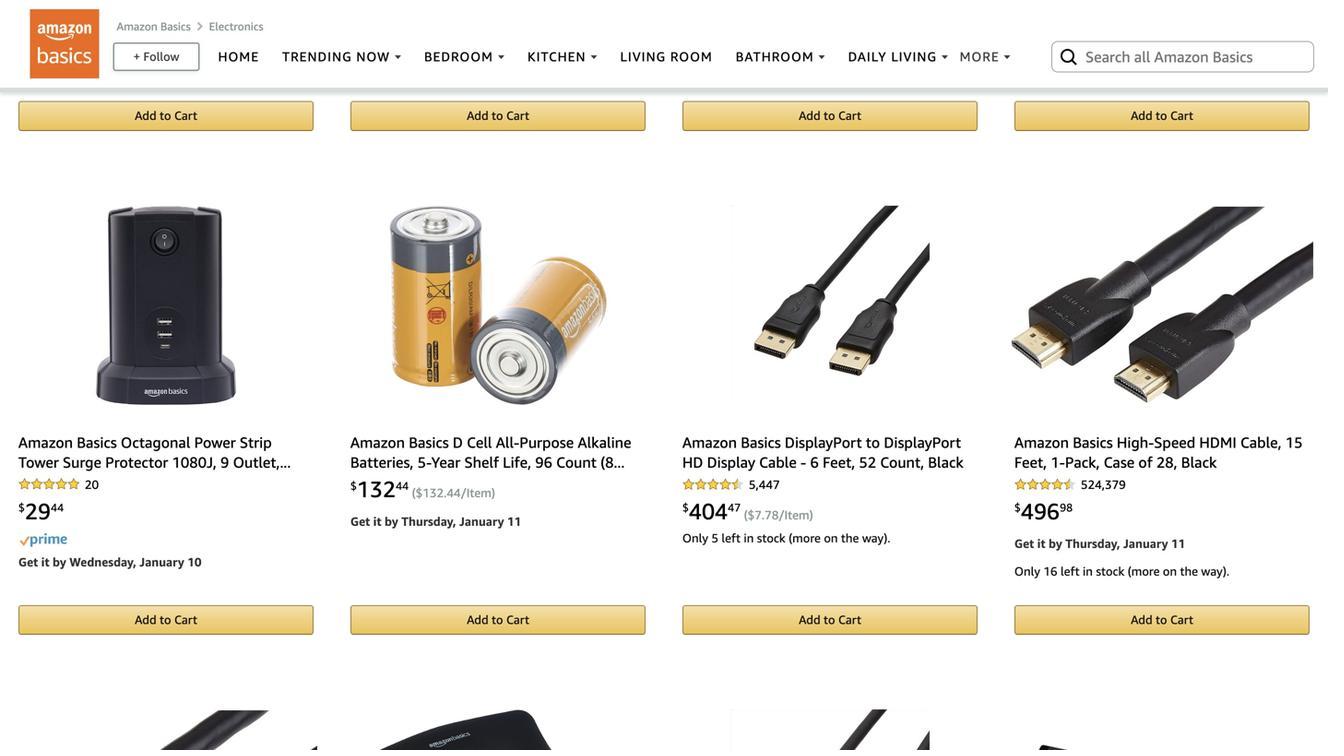 Task type: locate. For each thing, give the bounding box(es) containing it.
1 vertical spatial )
[[810, 508, 813, 522]]

get it by thursday, january 11 down $ 132 44 ( $ 132 . 44 / item )
[[350, 515, 522, 529]]

0 horizontal spatial .
[[98, 4, 101, 18]]

soon.
[[497, 60, 526, 74]]

search image
[[1058, 46, 1080, 68]]

6 left '40'
[[91, 4, 98, 18]]

way). for only 3 left in stock (more on the way).
[[1195, 60, 1223, 74]]

left right 16
[[1061, 564, 1080, 578]]

get it by thursday, january 11 up only 3 left in stock (more on the way). at the right of page
[[1015, 32, 1186, 47]]

1 horizontal spatial 44
[[396, 479, 409, 492]]

stock right 16
[[1096, 564, 1125, 578]]

stock
[[100, 60, 129, 74], [425, 60, 454, 74], [757, 60, 786, 74], [1089, 60, 1118, 74], [757, 531, 786, 545], [1096, 564, 1125, 578]]

$ 132 44 ( $ 132 . 44 / item )
[[350, 476, 495, 503]]

$ 29 44
[[18, 498, 64, 524]]

item inside $ 132 44 ( $ 132 . 44 / item )
[[467, 486, 492, 500]]

january
[[127, 32, 172, 47], [1124, 32, 1169, 47], [459, 515, 504, 529], [1124, 536, 1169, 551], [140, 555, 184, 569]]

6 left - at left top
[[380, 60, 387, 74]]

it down $ 132 44 ( $ 132 . 44 / item )
[[373, 515, 382, 529]]

amazon basics full-sized wireless keyboard & mouse combo, 2.4 ghz usb receiver, qwerty layout, black image
[[1011, 745, 1314, 750]]

3
[[1044, 60, 1051, 74]]

get it by thursday, january 11 down '40'
[[18, 32, 189, 47]]

( inside $ 404 47 ( $ 7 . 78 / item ) only 5 left in stock (more on the way).
[[744, 508, 748, 522]]

by
[[53, 32, 66, 47], [1049, 32, 1063, 47], [385, 515, 398, 529], [1049, 536, 1063, 551], [53, 555, 66, 569]]

-
[[457, 60, 461, 74]]

in right 3 at right
[[1076, 60, 1086, 74]]

)
[[492, 486, 495, 500], [810, 508, 813, 522]]

thursday, down $ 132 44 ( $ 132 . 44 / item )
[[402, 515, 456, 529]]

only
[[18, 60, 44, 74], [350, 60, 376, 74], [683, 60, 709, 74], [1015, 60, 1041, 74], [683, 531, 709, 545], [1015, 564, 1041, 578]]

2 horizontal spatial .
[[762, 508, 765, 522]]

on for only 8 left in stock (more on the way).
[[824, 60, 838, 74]]

way).
[[205, 60, 234, 74], [862, 60, 891, 74], [1195, 60, 1223, 74], [862, 531, 891, 545], [1202, 564, 1230, 578]]

stock for 6
[[425, 60, 454, 74]]

on for only 14 left in stock (more on the way).
[[167, 60, 181, 74]]

1 vertical spatial .
[[444, 486, 447, 500]]

left
[[65, 60, 84, 74], [390, 60, 409, 74], [722, 60, 741, 74], [1054, 60, 1073, 74], [722, 531, 741, 545], [1061, 564, 1080, 578]]

1 horizontal spatial /
[[779, 508, 785, 522]]

$ 404 47 ( $ 7 . 78 / item ) only 5 left in stock (more on the way).
[[683, 498, 891, 545]]

stock right search image
[[1089, 60, 1118, 74]]

/ inside $ 132 44 ( $ 132 . 44 / item )
[[461, 486, 467, 500]]

only inside $ 404 47 ( $ 7 . 78 / item ) only 5 left in stock (more on the way).
[[683, 531, 709, 545]]

( for 404
[[744, 508, 748, 522]]

) inside $ 132 44 ( $ 132 . 44 / item )
[[492, 486, 495, 500]]

2 horizontal spatial 44
[[447, 486, 461, 500]]

left for only 8 left in stock (more on the way).
[[722, 60, 741, 74]]

Search all Amazon Basics search field
[[1086, 41, 1284, 72]]

stock left - at left top
[[425, 60, 454, 74]]

0 vertical spatial (
[[80, 4, 84, 18]]

january up only 16 left in stock (more on the way).
[[1124, 536, 1169, 551]]

get it by thursday, january 11 up only 16 left in stock (more on the way).
[[1015, 536, 1186, 551]]

. for 132
[[444, 486, 447, 500]]

0 vertical spatial item
[[467, 486, 492, 500]]

0 horizontal spatial )
[[492, 486, 495, 500]]

1 horizontal spatial (
[[412, 486, 416, 500]]

stock for 16
[[1096, 564, 1125, 578]]

wednesday,
[[69, 555, 136, 569]]

98
[[1060, 501, 1073, 514]]

get
[[18, 32, 38, 47], [1015, 32, 1035, 47], [350, 515, 370, 529], [1015, 536, 1035, 551], [18, 555, 38, 569]]

. inside $ 404 47 ( $ 7 . 78 / item ) only 5 left in stock (more on the way).
[[762, 508, 765, 522]]

get it by wednesday, january 10
[[18, 555, 202, 569]]

2 vertical spatial (
[[744, 508, 748, 522]]

only for only 3 left in stock (more on the way).
[[1015, 60, 1041, 74]]

left for only 16 left in stock (more on the way).
[[1061, 564, 1080, 578]]

11
[[175, 32, 189, 47], [1172, 32, 1186, 47], [507, 515, 522, 529], [1172, 536, 1186, 551]]

left left - at left top
[[390, 60, 409, 74]]

left right 5
[[722, 531, 741, 545]]

amazon basics displayport to hdmi display cable, uni-directional, 6 foot - case of 52, black image
[[731, 710, 930, 750]]

on
[[167, 60, 181, 74], [824, 60, 838, 74], [1156, 60, 1170, 74], [824, 531, 838, 545], [1163, 564, 1177, 578]]

1 horizontal spatial .
[[444, 486, 447, 500]]

(more for only 14 left in stock (more on the way).
[[132, 60, 164, 74]]

(more for only 8 left in stock (more on the way).
[[789, 60, 821, 74]]

0 horizontal spatial /
[[461, 486, 467, 500]]

$ inside $ 29 44
[[18, 501, 25, 514]]

1 horizontal spatial 132
[[423, 486, 444, 500]]

) inside $ 404 47 ( $ 7 . 78 / item ) only 5 left in stock (more on the way).
[[810, 508, 813, 522]]

(more inside $ 404 47 ( $ 7 . 78 / item ) only 5 left in stock (more on the way).
[[789, 531, 821, 545]]

in right 5
[[744, 531, 754, 545]]

only 8 left in stock (more on the way).
[[683, 60, 891, 74]]

0 horizontal spatial item
[[467, 486, 492, 500]]

(more for only 3 left in stock (more on the way).
[[1121, 60, 1153, 74]]

amazon basics octagonal power strip tower surge protector 1080j, 9 outlet, usb-c, 2 usb-a port, 15a, 6ft cord, black image
[[95, 206, 237, 405]]

1 vertical spatial item
[[785, 508, 810, 522]]

it up 3 at right
[[1038, 32, 1046, 47]]

(more
[[132, 60, 164, 74], [789, 60, 821, 74], [1121, 60, 1153, 74], [789, 531, 821, 545], [1128, 564, 1160, 578]]

amazon
[[117, 20, 158, 33]]

left right 3 at right
[[1054, 60, 1073, 74]]

in for only 14 left in stock (more on the way).
[[87, 60, 97, 74]]

thursday, down ( $ 6 . 40
[[69, 32, 124, 47]]

stock left +
[[100, 60, 129, 74]]

1 horizontal spatial item
[[785, 508, 810, 522]]

in left - at left top
[[412, 60, 422, 74]]

stock right 8
[[757, 60, 786, 74]]

44 inside $ 29 44
[[51, 501, 64, 514]]

( inside $ 132 44 ( $ 132 . 44 / item )
[[412, 486, 416, 500]]

6
[[91, 4, 98, 18], [380, 60, 387, 74]]

amazon basics rectangular gel computer mouse pad with wrist support rest, small, pack of 20, black image
[[363, 710, 633, 750]]

get it by thursday, january 11
[[18, 32, 189, 47], [1015, 32, 1186, 47], [350, 515, 522, 529], [1015, 536, 1186, 551]]

$ inside $ 496 98
[[1015, 501, 1021, 514]]

/ inside $ 404 47 ( $ 7 . 78 / item ) only 5 left in stock (more on the way).
[[779, 508, 785, 522]]

0 vertical spatial /
[[461, 486, 467, 500]]

in right 16
[[1083, 564, 1093, 578]]

404
[[689, 498, 728, 524]]

. inside $ 132 44 ( $ 132 . 44 / item )
[[444, 486, 447, 500]]

way). for only 14 left in stock (more on the way).
[[205, 60, 234, 74]]

left for only 6 left in stock - order soon.
[[390, 60, 409, 74]]

in for only 8 left in stock (more on the way).
[[744, 60, 754, 74]]

left for only 14 left in stock (more on the way).
[[65, 60, 84, 74]]

thursday,
[[69, 32, 124, 47], [1066, 32, 1121, 47], [402, 515, 456, 529], [1066, 536, 1121, 551]]

$
[[84, 4, 91, 18], [350, 479, 357, 492], [416, 486, 423, 500], [18, 501, 25, 514], [683, 501, 689, 514], [1015, 501, 1021, 514], [748, 508, 755, 522]]

0 horizontal spatial 44
[[51, 501, 64, 514]]

1 vertical spatial (
[[412, 486, 416, 500]]

amazon basics link
[[117, 20, 191, 33]]

amazon basics displayport to displayport hd display cable - 6 feet, 52 count, black image
[[731, 206, 930, 405]]

item inside $ 404 47 ( $ 7 . 78 / item ) only 5 left in stock (more on the way).
[[785, 508, 810, 522]]

) for 132
[[492, 486, 495, 500]]

/ for 404
[[779, 508, 785, 522]]

on inside $ 404 47 ( $ 7 . 78 / item ) only 5 left in stock (more on the way).
[[824, 531, 838, 545]]

in for only 3 left in stock (more on the way).
[[1076, 60, 1086, 74]]

only 6 left in stock - order soon.
[[350, 60, 526, 74]]

.
[[98, 4, 101, 18], [444, 486, 447, 500], [762, 508, 765, 522]]

in for only 16 left in stock (more on the way).
[[1083, 564, 1093, 578]]

january left 10
[[140, 555, 184, 569]]

way). for only 16 left in stock (more on the way).
[[1202, 564, 1230, 578]]

0 vertical spatial .
[[98, 4, 101, 18]]

0 vertical spatial )
[[492, 486, 495, 500]]

10
[[188, 555, 202, 569]]

$ 496 98
[[1015, 498, 1073, 524]]

item
[[467, 486, 492, 500], [785, 508, 810, 522]]

the
[[184, 60, 202, 74], [841, 60, 859, 74], [1174, 60, 1192, 74], [841, 531, 859, 545], [1181, 564, 1199, 578]]

(
[[80, 4, 84, 18], [412, 486, 416, 500], [744, 508, 748, 522]]

in right 8
[[744, 60, 754, 74]]

left right 14 on the top of the page
[[65, 60, 84, 74]]

2 vertical spatial .
[[762, 508, 765, 522]]

0 horizontal spatial (
[[80, 4, 84, 18]]

stock down 78
[[757, 531, 786, 545]]

0 horizontal spatial 6
[[91, 4, 98, 18]]

132 inside $ 132 44 ( $ 132 . 44 / item )
[[423, 486, 444, 500]]

in right 14 on the top of the page
[[87, 60, 97, 74]]

132
[[357, 476, 396, 503], [423, 486, 444, 500]]

44
[[396, 479, 409, 492], [447, 486, 461, 500], [51, 501, 64, 514]]

/
[[461, 486, 467, 500], [779, 508, 785, 522]]

1 horizontal spatial )
[[810, 508, 813, 522]]

in
[[87, 60, 97, 74], [412, 60, 422, 74], [744, 60, 754, 74], [1076, 60, 1086, 74], [744, 531, 754, 545], [1083, 564, 1093, 578]]

way). for only 8 left in stock (more on the way).
[[862, 60, 891, 74]]

by up 3 at right
[[1049, 32, 1063, 47]]

2 horizontal spatial (
[[744, 508, 748, 522]]

the for only 3 left in stock (more on the way).
[[1174, 60, 1192, 74]]

/ for 132
[[461, 486, 467, 500]]

1 horizontal spatial 6
[[380, 60, 387, 74]]

1 vertical spatial /
[[779, 508, 785, 522]]

only for only 14 left in stock (more on the way).
[[18, 60, 44, 74]]

496
[[1021, 498, 1060, 524]]

47
[[728, 501, 741, 514]]

by down $ 132 44 ( $ 132 . 44 / item )
[[385, 515, 398, 529]]

it
[[41, 32, 49, 47], [1038, 32, 1046, 47], [373, 515, 382, 529], [1038, 536, 1046, 551], [41, 555, 49, 569]]

amazon basics logo image
[[30, 9, 99, 78]]

left right 8
[[722, 60, 741, 74]]

by up 16
[[1049, 536, 1063, 551]]



Task type: vqa. For each thing, say whether or not it's contained in the screenshot.
the left Group
no



Task type: describe. For each thing, give the bounding box(es) containing it.
20
[[85, 477, 99, 492]]

+ follow button
[[114, 44, 198, 70]]

only 14 left in stock (more on the way).
[[18, 60, 234, 74]]

electronics link
[[209, 20, 263, 33]]

5,447
[[749, 477, 780, 492]]

524,379
[[1081, 477, 1126, 492]]

+ follow
[[133, 49, 179, 64]]

78
[[765, 508, 779, 522]]

amazon basics d cell all-purpose alkaline batteries, 5-year shelf life, 96 count (8 packs of 12) image
[[389, 206, 607, 405]]

it up 16
[[1038, 536, 1046, 551]]

. for 404
[[762, 508, 765, 522]]

order
[[465, 60, 494, 74]]

by up 14 on the top of the page
[[53, 32, 66, 47]]

on for only 3 left in stock (more on the way).
[[1156, 60, 1170, 74]]

+
[[133, 49, 140, 64]]

14
[[47, 60, 61, 74]]

the for only 16 left in stock (more on the way).
[[1181, 564, 1199, 578]]

left inside $ 404 47 ( $ 7 . 78 / item ) only 5 left in stock (more on the way).
[[722, 531, 741, 545]]

only for only 16 left in stock (more on the way).
[[1015, 564, 1041, 578]]

item for 132
[[467, 486, 492, 500]]

5
[[712, 531, 719, 545]]

in for only 6 left in stock - order soon.
[[412, 60, 422, 74]]

44 for 29
[[51, 501, 64, 514]]

item for 404
[[785, 508, 810, 522]]

the for only 14 left in stock (more on the way).
[[184, 60, 202, 74]]

40
[[101, 4, 115, 18]]

) for 404
[[810, 508, 813, 522]]

0 horizontal spatial 132
[[357, 476, 396, 503]]

left for only 3 left in stock (more on the way).
[[1054, 60, 1073, 74]]

stock for 8
[[757, 60, 786, 74]]

44 for 132
[[396, 479, 409, 492]]

stock inside $ 404 47 ( $ 7 . 78 / item ) only 5 left in stock (more on the way).
[[757, 531, 786, 545]]

january down $ 132 44 ( $ 132 . 44 / item )
[[459, 515, 504, 529]]

amazon basics high-speed hdmi cable, 25 feet - case of 12, black image
[[15, 710, 317, 750]]

stock for 3
[[1089, 60, 1118, 74]]

thursday, up only 3 left in stock (more on the way). at the right of page
[[1066, 32, 1121, 47]]

( $ 6 . 40
[[80, 4, 115, 18]]

1 vertical spatial 6
[[380, 60, 387, 74]]

electronics
[[209, 20, 263, 33]]

amazon basics high-speed hdmi cable, 15 feet, 1-pack, case of 28, black image
[[1011, 207, 1314, 404]]

thursday, up only 16 left in stock (more on the way).
[[1066, 536, 1121, 551]]

january up only 3 left in stock (more on the way). at the right of page
[[1124, 32, 1169, 47]]

in inside $ 404 47 ( $ 7 . 78 / item ) only 5 left in stock (more on the way).
[[744, 531, 754, 545]]

it up 14 on the top of the page
[[41, 32, 49, 47]]

the inside $ 404 47 ( $ 7 . 78 / item ) only 5 left in stock (more on the way).
[[841, 531, 859, 545]]

8
[[712, 60, 719, 74]]

basics
[[161, 20, 191, 33]]

it down $ 29 44
[[41, 555, 49, 569]]

on for only 16 left in stock (more on the way).
[[1163, 564, 1177, 578]]

0 vertical spatial 6
[[91, 4, 98, 18]]

( for 132
[[412, 486, 416, 500]]

only for only 8 left in stock (more on the way).
[[683, 60, 709, 74]]

january up '+ follow' on the left of the page
[[127, 32, 172, 47]]

only 16 left in stock (more on the way).
[[1015, 564, 1230, 578]]

the for only 8 left in stock (more on the way).
[[841, 60, 859, 74]]

by left 'wednesday,'
[[53, 555, 66, 569]]

amazon basics
[[117, 20, 191, 33]]

way). inside $ 404 47 ( $ 7 . 78 / item ) only 5 left in stock (more on the way).
[[862, 531, 891, 545]]

(more for only 16 left in stock (more on the way).
[[1128, 564, 1160, 578]]

only for only 6 left in stock - order soon.
[[350, 60, 376, 74]]

follow
[[143, 49, 179, 64]]

stock for 14
[[100, 60, 129, 74]]

29
[[25, 498, 51, 524]]

only 3 left in stock (more on the way).
[[1015, 60, 1223, 74]]

7
[[755, 508, 762, 522]]

16
[[1044, 564, 1058, 578]]



